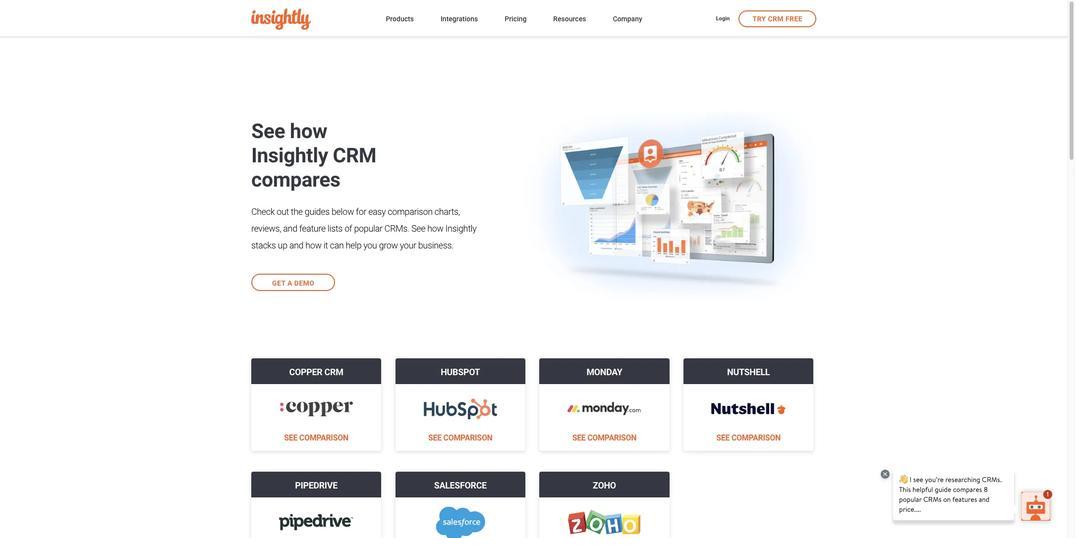 Task type: vqa. For each thing, say whether or not it's contained in the screenshot.
powerful,
no



Task type: locate. For each thing, give the bounding box(es) containing it.
it
[[324, 240, 328, 251]]

try
[[753, 15, 766, 23]]

1 vertical spatial and
[[289, 240, 303, 251]]

reviews,
[[251, 223, 281, 234]]

of
[[345, 223, 352, 234]]

try crm free
[[753, 15, 803, 23]]

0 vertical spatial how
[[290, 119, 327, 143]]

1 horizontal spatial insightly
[[445, 223, 477, 234]]

see comparison for copper crm
[[284, 434, 348, 443]]

get
[[272, 279, 286, 287]]

2 see from the left
[[428, 434, 442, 443]]

insightly
[[251, 144, 328, 167], [445, 223, 477, 234]]

insightly logo image
[[251, 8, 311, 30]]

1 vertical spatial how
[[427, 223, 443, 234]]

insightly inside see how insightly crm compares
[[251, 144, 328, 167]]

pricing link
[[505, 13, 527, 26]]

1 horizontal spatial see
[[411, 223, 425, 234]]

0 vertical spatial see
[[251, 119, 285, 143]]

you
[[364, 240, 377, 251]]

see comparison link for monday
[[572, 434, 637, 443]]

below
[[332, 207, 354, 217]]

3 see from the left
[[572, 434, 586, 443]]

see comparison for monday
[[572, 434, 637, 443]]

and right up
[[289, 240, 303, 251]]

0 horizontal spatial insightly
[[251, 144, 328, 167]]

1 comparison from the left
[[299, 434, 348, 443]]

3 see comparison link from the left
[[572, 434, 637, 443]]

3 comparison from the left
[[588, 434, 637, 443]]

the
[[291, 207, 303, 217]]

salesforce
[[434, 481, 487, 491]]

insightly down charts,
[[445, 223, 477, 234]]

comparison
[[299, 434, 348, 443], [443, 434, 493, 443], [588, 434, 637, 443], [732, 434, 781, 443]]

and down the
[[283, 223, 297, 234]]

crm inside see how insightly crm compares
[[333, 144, 376, 167]]

0 vertical spatial crm
[[768, 15, 784, 23]]

2 see comparison from the left
[[428, 434, 493, 443]]

crm inside button
[[768, 15, 784, 23]]

resources
[[553, 15, 586, 23]]

a
[[288, 279, 292, 287]]

login link
[[716, 15, 730, 23]]

see comparison link for nutshell
[[717, 434, 781, 443]]

pipedrive
[[295, 481, 338, 491]]

see
[[251, 119, 285, 143], [411, 223, 425, 234]]

see comparison link
[[284, 434, 348, 443], [428, 434, 493, 443], [572, 434, 637, 443], [717, 434, 781, 443]]

how inside see how insightly crm compares
[[290, 119, 327, 143]]

1 see comparison link from the left
[[284, 434, 348, 443]]

see comparison
[[284, 434, 348, 443], [428, 434, 493, 443], [572, 434, 637, 443], [717, 434, 781, 443]]

how
[[290, 119, 327, 143], [427, 223, 443, 234], [305, 240, 322, 251]]

crm
[[768, 15, 784, 23], [333, 144, 376, 167], [325, 367, 343, 378]]

4 see from the left
[[717, 434, 730, 443]]

your
[[400, 240, 416, 251]]

3 see comparison from the left
[[572, 434, 637, 443]]

4 see comparison link from the left
[[717, 434, 781, 443]]

stacks
[[251, 240, 276, 251]]

2 see comparison link from the left
[[428, 434, 493, 443]]

insightly up "compares"
[[251, 144, 328, 167]]

1 see comparison from the left
[[284, 434, 348, 443]]

0 horizontal spatial see
[[251, 119, 285, 143]]

see
[[284, 434, 298, 443], [428, 434, 442, 443], [572, 434, 586, 443], [717, 434, 730, 443]]

copper
[[289, 367, 322, 378]]

2 comparison from the left
[[443, 434, 493, 443]]

resources link
[[553, 13, 586, 26]]

see comparison link for hubspot
[[428, 434, 493, 443]]

help
[[346, 240, 362, 251]]

get a demo link
[[251, 274, 335, 291]]

lists
[[328, 223, 343, 234]]

grow
[[379, 240, 398, 251]]

0 vertical spatial insightly
[[251, 144, 328, 167]]

demo
[[294, 279, 314, 287]]

free
[[786, 15, 803, 23]]

comparison for hubspot
[[443, 434, 493, 443]]

4 comparison from the left
[[732, 434, 781, 443]]

and
[[283, 223, 297, 234], [289, 240, 303, 251]]

insightly logo link
[[251, 8, 370, 30]]

1 vertical spatial crm
[[333, 144, 376, 167]]

1 vertical spatial see
[[411, 223, 425, 234]]

hubspot
[[441, 367, 480, 378]]

1 vertical spatial insightly
[[445, 223, 477, 234]]

4 see comparison from the left
[[717, 434, 781, 443]]

get a demo
[[272, 279, 314, 287]]

crm for copper crm
[[325, 367, 343, 378]]

easy
[[368, 207, 386, 217]]

2 vertical spatial crm
[[325, 367, 343, 378]]

company link
[[613, 13, 642, 26]]

1 see from the left
[[284, 434, 298, 443]]



Task type: describe. For each thing, give the bounding box(es) containing it.
0 vertical spatial and
[[283, 223, 297, 234]]

comparison
[[388, 207, 433, 217]]

login
[[716, 15, 730, 22]]

integrations link
[[441, 13, 478, 26]]

see how insightly crm compares
[[251, 119, 376, 192]]

see inside check out the guides below for easy comparison charts, reviews, and feature lists of popular crms. see how insightly stacks up and how it can help you grow your business.
[[411, 223, 425, 234]]

try crm free link
[[739, 10, 816, 27]]

comparison for nutshell
[[732, 434, 781, 443]]

up
[[278, 240, 287, 251]]

see inside see how insightly crm compares
[[251, 119, 285, 143]]

guides
[[305, 207, 330, 217]]

check out the guides below for easy comparison charts, reviews, and feature lists of popular crms. see how insightly stacks up and how it can help you grow your business.
[[251, 207, 477, 251]]

crm for try crm free
[[768, 15, 784, 23]]

products link
[[386, 13, 414, 26]]

company
[[613, 15, 642, 23]]

popular
[[354, 223, 383, 234]]

crms.
[[384, 223, 409, 234]]

see for nutshell
[[717, 434, 730, 443]]

see comparison for nutshell
[[717, 434, 781, 443]]

comparison for monday
[[588, 434, 637, 443]]

products
[[386, 15, 414, 23]]

try crm free button
[[739, 10, 816, 27]]

2 vertical spatial how
[[305, 240, 322, 251]]

see for copper crm
[[284, 434, 298, 443]]

monday
[[587, 367, 622, 378]]

charts,
[[435, 207, 460, 217]]

nutshell
[[727, 367, 770, 378]]

check
[[251, 207, 275, 217]]

copper crm
[[289, 367, 343, 378]]

see for monday
[[572, 434, 586, 443]]

see comparison link for copper crm
[[284, 434, 348, 443]]

compares
[[251, 168, 340, 192]]

out
[[277, 207, 289, 217]]

see for hubspot
[[428, 434, 442, 443]]

zoho
[[593, 481, 616, 491]]

integrations
[[441, 15, 478, 23]]

insightly inside check out the guides below for easy comparison charts, reviews, and feature lists of popular crms. see how insightly stacks up and how it can help you grow your business.
[[445, 223, 477, 234]]

for
[[356, 207, 366, 217]]

comparison for copper crm
[[299, 434, 348, 443]]

see comparison for hubspot
[[428, 434, 493, 443]]

business.
[[418, 240, 454, 251]]

pricing
[[505, 15, 527, 23]]

can
[[330, 240, 344, 251]]

feature
[[299, 223, 326, 234]]



